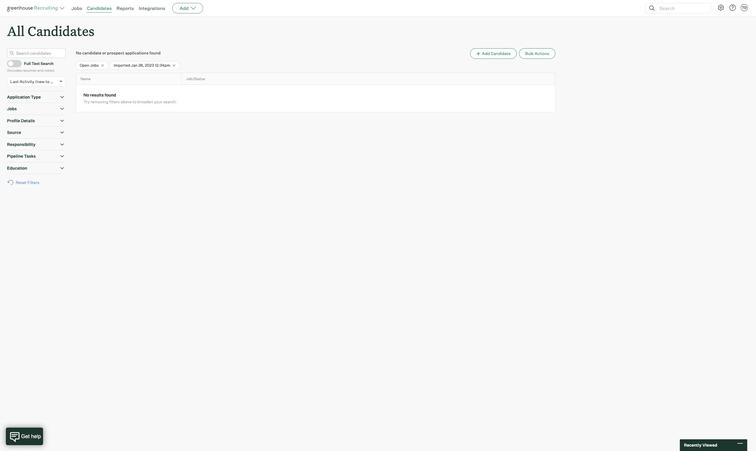 Task type: vqa. For each thing, say whether or not it's contained in the screenshot.
added
no



Task type: describe. For each thing, give the bounding box(es) containing it.
all
[[7, 22, 25, 40]]

last activity (new to old) option
[[10, 79, 58, 84]]

bulk actions link
[[519, 48, 555, 59]]

last activity (new to old)
[[10, 79, 58, 84]]

prospect
[[107, 50, 124, 55]]

application
[[7, 95, 30, 99]]

and
[[37, 68, 43, 73]]

broaden
[[137, 99, 153, 104]]

candidates link
[[87, 5, 112, 11]]

no for no results found try removing filters above to broaden your search.
[[83, 93, 89, 98]]

full
[[24, 61, 31, 66]]

viewed
[[702, 443, 717, 448]]

profile
[[7, 118, 20, 123]]

1 horizontal spatial found
[[149, 50, 161, 55]]

candidate
[[82, 50, 101, 55]]

2023
[[145, 63, 154, 68]]

add for add
[[180, 5, 189, 11]]

imported jan 26, 2023 12:34pm
[[114, 63, 170, 68]]

2 vertical spatial jobs
[[7, 106, 17, 111]]

reports
[[116, 5, 134, 11]]

(includes
[[7, 68, 22, 73]]

(new
[[35, 79, 45, 84]]

no for no candidate or prospect applications found
[[76, 50, 81, 55]]

found inside no results found try removing filters above to broaden your search.
[[105, 93, 116, 98]]

search.
[[163, 99, 177, 104]]

26,
[[138, 63, 144, 68]]

add for add candidate
[[482, 51, 490, 56]]

last
[[10, 79, 19, 84]]

0 vertical spatial to
[[46, 79, 49, 84]]

add button
[[172, 3, 203, 13]]

to inside no results found try removing filters above to broaden your search.
[[133, 99, 137, 104]]

source
[[7, 130, 21, 135]]

old)
[[50, 79, 58, 84]]

no results found try removing filters above to broaden your search.
[[83, 93, 177, 104]]

responsibility
[[7, 142, 36, 147]]

your
[[154, 99, 162, 104]]

reset filters
[[16, 180, 39, 185]]

activity
[[20, 79, 34, 84]]

1 vertical spatial candidates
[[28, 22, 94, 40]]

text
[[32, 61, 40, 66]]

pipeline
[[7, 154, 23, 159]]

actions
[[535, 51, 549, 56]]

results
[[90, 93, 104, 98]]

tasks
[[24, 154, 36, 159]]

resumes
[[23, 68, 37, 73]]

bulk
[[525, 51, 534, 56]]



Task type: locate. For each thing, give the bounding box(es) containing it.
jobs up 'profile'
[[7, 106, 17, 111]]

0 horizontal spatial found
[[105, 93, 116, 98]]

0 horizontal spatial add
[[180, 5, 189, 11]]

found up filters
[[105, 93, 116, 98]]

profile details
[[7, 118, 35, 123]]

1 vertical spatial jobs
[[90, 63, 99, 68]]

1 vertical spatial add
[[482, 51, 490, 56]]

checkmark image
[[10, 61, 14, 65]]

0 horizontal spatial to
[[46, 79, 49, 84]]

above
[[121, 99, 132, 104]]

recently viewed
[[684, 443, 717, 448]]

filters
[[28, 180, 39, 185]]

to left old)
[[46, 79, 49, 84]]

application type
[[7, 95, 41, 99]]

to right above
[[133, 99, 137, 104]]

found
[[149, 50, 161, 55], [105, 93, 116, 98]]

jan
[[131, 63, 138, 68]]

reports link
[[116, 5, 134, 11]]

open
[[80, 63, 89, 68]]

add candidate link
[[470, 48, 517, 59]]

add inside popup button
[[180, 5, 189, 11]]

type
[[31, 95, 41, 99]]

td
[[742, 6, 747, 10]]

jobs
[[71, 5, 82, 11], [90, 63, 99, 68], [7, 106, 17, 111]]

greenhouse recruiting image
[[7, 5, 60, 12]]

add candidate
[[482, 51, 510, 56]]

candidates
[[87, 5, 112, 11], [28, 22, 94, 40]]

name
[[81, 77, 91, 81]]

all candidates
[[7, 22, 94, 40]]

0 horizontal spatial jobs
[[7, 106, 17, 111]]

try
[[83, 99, 90, 104]]

found up 2023
[[149, 50, 161, 55]]

full text search (includes resumes and notes)
[[7, 61, 54, 73]]

Search candidates field
[[7, 48, 66, 58]]

bulk actions
[[525, 51, 549, 56]]

0 vertical spatial found
[[149, 50, 161, 55]]

education
[[7, 166, 27, 171]]

open jobs
[[80, 63, 99, 68]]

1 horizontal spatial to
[[133, 99, 137, 104]]

search
[[41, 61, 54, 66]]

integrations link
[[139, 5, 165, 11]]

Search text field
[[658, 4, 705, 12]]

jobs link
[[71, 5, 82, 11]]

candidates right jobs link
[[87, 5, 112, 11]]

0 vertical spatial no
[[76, 50, 81, 55]]

jobs left candidates link
[[71, 5, 82, 11]]

1 horizontal spatial no
[[83, 93, 89, 98]]

reset
[[16, 180, 27, 185]]

1 horizontal spatial jobs
[[71, 5, 82, 11]]

to
[[46, 79, 49, 84], [133, 99, 137, 104]]

0 vertical spatial add
[[180, 5, 189, 11]]

no inside no results found try removing filters above to broaden your search.
[[83, 93, 89, 98]]

removing
[[91, 99, 108, 104]]

add
[[180, 5, 189, 11], [482, 51, 490, 56]]

configure image
[[717, 4, 724, 11]]

0 horizontal spatial no
[[76, 50, 81, 55]]

td button
[[741, 4, 748, 11]]

12:34pm
[[155, 63, 170, 68]]

imported
[[114, 63, 130, 68]]

2 horizontal spatial jobs
[[90, 63, 99, 68]]

applications
[[125, 50, 149, 55]]

0 vertical spatial jobs
[[71, 5, 82, 11]]

notes)
[[44, 68, 54, 73]]

filters
[[109, 99, 120, 104]]

td button
[[740, 3, 749, 12]]

candidates down jobs link
[[28, 22, 94, 40]]

integrations
[[139, 5, 165, 11]]

candidate
[[491, 51, 510, 56]]

reset filters button
[[7, 177, 42, 188]]

job/status
[[186, 77, 205, 81]]

recently
[[684, 443, 702, 448]]

no left candidate
[[76, 50, 81, 55]]

jobs right open
[[90, 63, 99, 68]]

no
[[76, 50, 81, 55], [83, 93, 89, 98]]

no candidate or prospect applications found
[[76, 50, 161, 55]]

pipeline tasks
[[7, 154, 36, 159]]

or
[[102, 50, 106, 55]]

1 vertical spatial to
[[133, 99, 137, 104]]

1 horizontal spatial add
[[482, 51, 490, 56]]

1 vertical spatial found
[[105, 93, 116, 98]]

no up try
[[83, 93, 89, 98]]

details
[[21, 118, 35, 123]]

1 vertical spatial no
[[83, 93, 89, 98]]

0 vertical spatial candidates
[[87, 5, 112, 11]]



